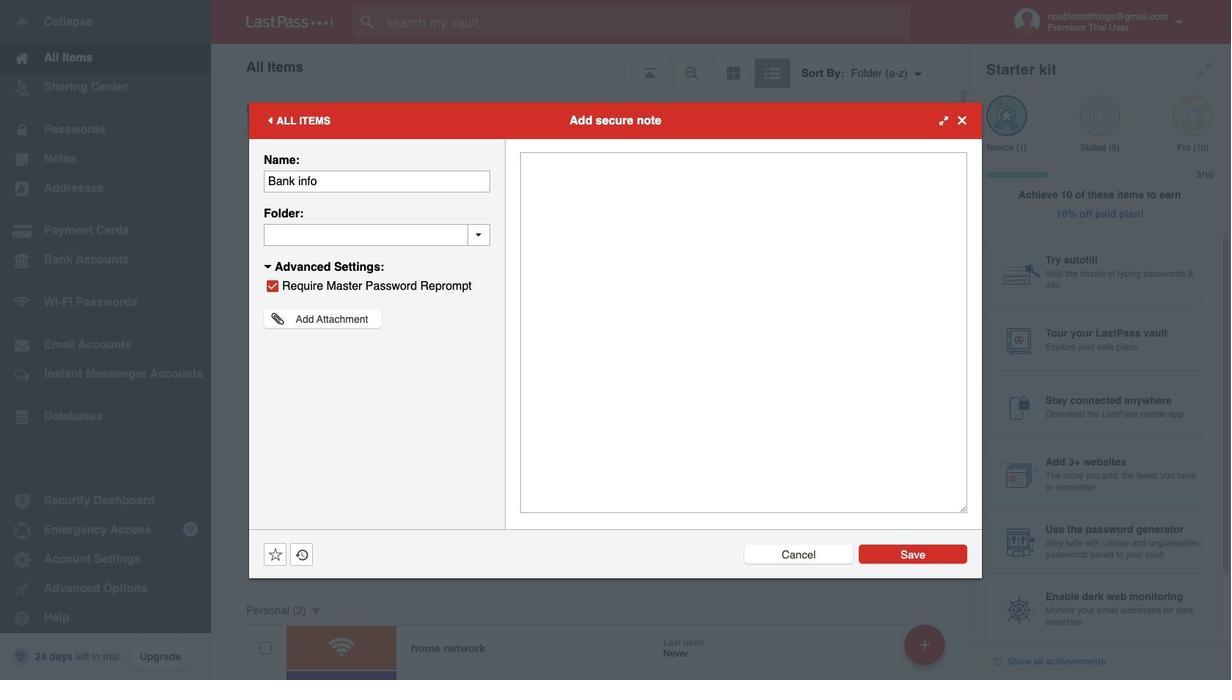 Task type: describe. For each thing, give the bounding box(es) containing it.
Search search field
[[353, 6, 939, 38]]

main navigation navigation
[[0, 0, 211, 681]]

new item image
[[920, 640, 930, 650]]

search my vault text field
[[353, 6, 939, 38]]



Task type: locate. For each thing, give the bounding box(es) containing it.
dialog
[[249, 102, 982, 579]]

None text field
[[520, 152, 967, 513], [264, 170, 490, 192], [264, 224, 490, 246], [520, 152, 967, 513], [264, 170, 490, 192], [264, 224, 490, 246]]

lastpass image
[[246, 15, 333, 29]]

new item navigation
[[899, 621, 954, 681]]

vault options navigation
[[211, 44, 969, 88]]



